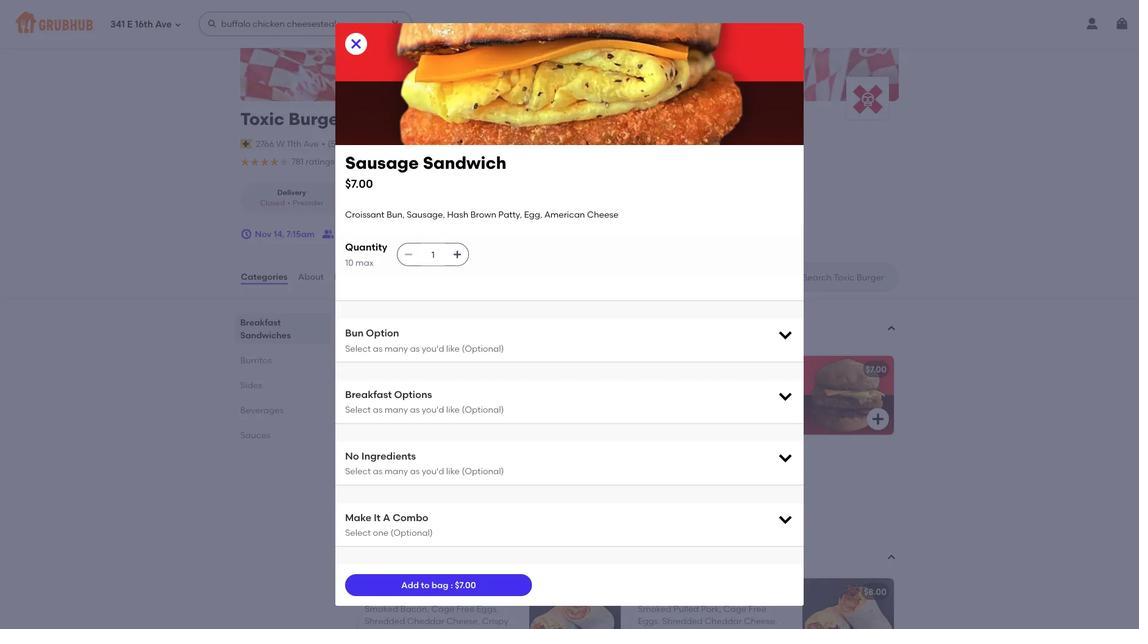 Task type: locate. For each thing, give the bounding box(es) containing it.
you'd for option
[[422, 343, 444, 354]]

• left "(541)"
[[322, 139, 325, 149]]

ave right 16th
[[155, 19, 172, 30]]

0 vertical spatial smoked
[[699, 381, 733, 392]]

cheddar up the 'patties,'
[[407, 616, 444, 627]]

sandwiches for breakfast sandwiches
[[240, 330, 291, 340]]

hash inside croissant bun, smoked bacon, hash brown patty, egg, american cheese
[[766, 381, 787, 392]]

wrapped
[[460, 629, 500, 629]]

many inside bun option select as many as you'd like (optional)
[[385, 343, 408, 354]]

croissant
[[345, 209, 385, 220], [365, 381, 404, 392], [638, 381, 677, 392], [365, 471, 404, 481]]

all
[[449, 629, 458, 629]]

0 horizontal spatial smoked
[[365, 604, 398, 614]]

sausage sandwich image
[[529, 356, 621, 435]]

select for bun
[[345, 343, 371, 354]]

3 many from the top
[[385, 466, 408, 477]]

croissant inside croissant bun, sausage, hash brown patty, egg, american cheese button
[[365, 381, 404, 392]]

0 vertical spatial cheddar
[[394, 587, 431, 597]]

burritos up sides
[[240, 355, 272, 365]]

egg
[[365, 454, 381, 464]]

a
[[383, 512, 390, 523]]

0 horizontal spatial bacon,
[[400, 604, 429, 614]]

bun, inside croissant bun, smoked bacon, hash brown patty, egg, american cheese
[[679, 381, 697, 392]]

0 horizontal spatial •
[[287, 199, 290, 207]]

bacon sandwich image
[[803, 356, 894, 435]]

3 select from the top
[[345, 466, 371, 477]]

cheddar
[[394, 587, 431, 597], [407, 616, 444, 627]]

no ingredients select as many as you'd like (optional)
[[345, 450, 504, 477]]

ingredients
[[361, 450, 416, 462]]

0 vertical spatial you'd
[[422, 343, 444, 354]]

0 vertical spatial ave
[[155, 19, 172, 30]]

1 horizontal spatial ave
[[304, 139, 319, 149]]

$8.00 button
[[631, 578, 894, 629]]

cheddar left bag
[[394, 587, 431, 597]]

1 vertical spatial many
[[385, 405, 408, 415]]

select down new!
[[345, 343, 371, 354]]

0 vertical spatial sandwich
[[423, 153, 506, 173]]

sandwiches inside breakfast sandwiches new!
[[421, 314, 499, 330]]

delivery
[[277, 188, 306, 197]]

1 like from the top
[[446, 343, 460, 354]]

2 like from the top
[[446, 405, 460, 415]]

american inside croissant bun, smoked bacon, hash brown patty, egg, american cheese
[[712, 394, 752, 404]]

patty,
[[498, 209, 522, 220], [393, 394, 416, 404], [666, 394, 689, 404], [477, 471, 501, 481]]

0 vertical spatial sausage,
[[407, 209, 445, 220]]

(optional) for option
[[462, 343, 504, 354]]

1 vertical spatial sandwich
[[425, 454, 467, 464]]

2766 w 11th ave button
[[255, 137, 319, 151]]

1 vertical spatial sausage,
[[426, 381, 465, 392]]

(optional)
[[462, 343, 504, 354], [462, 405, 504, 415], [462, 466, 504, 477], [391, 528, 433, 538]]

as down egg
[[373, 466, 383, 477]]

0 horizontal spatial ave
[[155, 19, 172, 30]]

2 select from the top
[[345, 405, 371, 415]]

burritos down one
[[355, 550, 405, 565]]

3 you'd from the top
[[422, 466, 444, 477]]

sausage,
[[407, 209, 445, 220], [426, 381, 465, 392]]

$7.00 inside sausage sandwich $7.00
[[345, 177, 373, 190]]

many
[[385, 343, 408, 354], [385, 405, 408, 415], [385, 466, 408, 477]]

1 horizontal spatial bacon,
[[735, 381, 764, 392]]

as
[[373, 343, 383, 354], [410, 343, 420, 354], [373, 405, 383, 415], [410, 405, 420, 415], [373, 466, 383, 477], [410, 466, 420, 477]]

sausage
[[345, 153, 419, 173]]

1 horizontal spatial sandwiches
[[421, 314, 499, 330]]

make
[[345, 512, 371, 523]]

add to bag : $7.00
[[401, 580, 476, 591]]

breakfast left the options
[[345, 389, 392, 400]]

bun
[[345, 327, 364, 339]]

ave right the 11th at the left
[[304, 139, 319, 149]]

hash
[[447, 209, 468, 220], [467, 381, 488, 392], [766, 381, 787, 392], [426, 471, 448, 481], [365, 629, 386, 629]]

sausage, up order on the left top of page
[[407, 209, 445, 220]]

many down option
[[385, 343, 408, 354]]

0 vertical spatial many
[[385, 343, 408, 354]]

option group containing delivery closed • preorder
[[240, 183, 449, 213]]

2 vertical spatial you'd
[[422, 466, 444, 477]]

0 vertical spatial •
[[322, 139, 325, 149]]

select down no
[[345, 466, 371, 477]]

breakfast up new!
[[355, 314, 418, 330]]

0 vertical spatial bacon,
[[735, 381, 764, 392]]

croissant bun, sausage, hash brown patty, egg, american cheese down bun option select as many as you'd like (optional)
[[365, 381, 513, 404]]

93
[[410, 156, 420, 167]]

2 you'd from the top
[[422, 405, 444, 415]]

2 vertical spatial like
[[446, 466, 460, 477]]

bun, inside croissant bun, hash brown patty, egg, american cheese
[[406, 471, 424, 481]]

croissant inside croissant bun, smoked bacon, hash brown patty, egg, american cheese
[[638, 381, 677, 392]]

2766
[[256, 139, 274, 149]]

you'd down breakfast sandwiches new!
[[422, 343, 444, 354]]

shredded
[[365, 616, 405, 627]]

0 vertical spatial like
[[446, 343, 460, 354]]

smoked bacon, cage free eggs, shredded cheddar cheese, crispy hash brown patties, all wrapped 
[[365, 604, 509, 629]]

max
[[356, 257, 374, 268]]

1 vertical spatial •
[[287, 199, 290, 207]]

like inside bun option select as many as you'd like (optional)
[[446, 343, 460, 354]]

many for option
[[385, 343, 408, 354]]

breakfast inside breakfast sandwiches new!
[[355, 314, 418, 330]]

start group order button
[[322, 223, 408, 245]]

start group order
[[337, 229, 408, 239]]

breakfast
[[355, 314, 418, 330], [240, 317, 281, 328], [345, 389, 392, 400]]

burritos inside button
[[355, 550, 405, 565]]

(optional) inside breakfast options select as many as you'd like (optional)
[[462, 405, 504, 415]]

many down the options
[[385, 405, 408, 415]]

nov 14, 7:15am button
[[240, 223, 315, 245]]

egg,
[[524, 209, 542, 220], [418, 394, 437, 404], [691, 394, 710, 404], [365, 483, 383, 494]]

bacon,
[[735, 381, 764, 392], [400, 604, 429, 614]]

2 vertical spatial $7.00
[[455, 580, 476, 591]]

like inside no ingredients select as many as you'd like (optional)
[[446, 466, 460, 477]]

cheddar inside the smoked bacon, cage free eggs, shredded cheddar cheese, crispy hash brown patties, all wrapped
[[407, 616, 444, 627]]

(optional) inside no ingredients select as many as you'd like (optional)
[[462, 466, 504, 477]]

croissant bun, sausage, hash brown patty, egg, american cheese down 'delivery'
[[345, 209, 619, 220]]

1 horizontal spatial burritos
[[355, 550, 405, 565]]

breakfast up burritos tab
[[240, 317, 281, 328]]

american inside button
[[439, 394, 479, 404]]

option
[[366, 327, 399, 339]]

4 select from the top
[[345, 528, 371, 538]]

smoked inside the smoked bacon, cage free eggs, shredded cheddar cheese, crispy hash brown patties, all wrapped
[[365, 604, 398, 614]]

(optional) inside bun option select as many as you'd like (optional)
[[462, 343, 504, 354]]

select inside breakfast options select as many as you'd like (optional)
[[345, 405, 371, 415]]

many inside breakfast options select as many as you'd like (optional)
[[385, 405, 408, 415]]

1 horizontal spatial smoked
[[699, 381, 733, 392]]

1 vertical spatial ave
[[304, 139, 319, 149]]

like for breakfast options
[[446, 405, 460, 415]]

0 horizontal spatial sandwiches
[[240, 330, 291, 340]]

breakfast inside breakfast options select as many as you'd like (optional)
[[345, 389, 392, 400]]

svg image inside main navigation navigation
[[174, 21, 182, 28]]

2 vertical spatial many
[[385, 466, 408, 477]]

select
[[345, 343, 371, 354], [345, 405, 371, 415], [345, 466, 371, 477], [345, 528, 371, 538]]

breakfast for breakfast sandwiches
[[355, 314, 418, 330]]

1 you'd from the top
[[422, 343, 444, 354]]

cheese inside croissant bun, smoked bacon, hash brown patty, egg, american cheese
[[754, 394, 786, 404]]

subscription pass image
[[240, 139, 253, 149]]

svg image
[[174, 21, 182, 28], [453, 250, 462, 259], [777, 326, 794, 343], [777, 388, 794, 405], [598, 412, 612, 427], [871, 412, 885, 427], [777, 449, 794, 466], [598, 502, 612, 516], [777, 511, 794, 528]]

90
[[342, 156, 352, 167]]

sausage, inside button
[[426, 381, 465, 392]]

like down breakfast sandwiches new!
[[446, 343, 460, 354]]

svg image
[[1115, 16, 1129, 31], [207, 19, 217, 29], [390, 19, 400, 29], [349, 36, 363, 51], [240, 228, 252, 240], [404, 250, 414, 259]]

croissant inside croissant bun, hash brown patty, egg, american cheese
[[365, 471, 404, 481]]

reviews button
[[334, 255, 369, 299]]

select inside make it a combo select one (optional)
[[345, 528, 371, 538]]

1 horizontal spatial $7.00
[[455, 580, 476, 591]]

brown inside the smoked bacon, cage free eggs, shredded cheddar cheese, crispy hash brown patties, all wrapped
[[388, 629, 414, 629]]

1 vertical spatial you'd
[[422, 405, 444, 415]]

0 vertical spatial croissant bun, sausage, hash brown patty, egg, american cheese
[[345, 209, 619, 220]]

burritos tab
[[240, 354, 326, 367]]

bun, inside croissant bun, sausage, hash brown patty, egg, american cheese
[[406, 381, 424, 392]]

sandwiches
[[421, 314, 499, 330], [240, 330, 291, 340]]

free
[[456, 604, 474, 614]]

breakfast options select as many as you'd like (optional)
[[345, 389, 504, 415]]

many inside no ingredients select as many as you'd like (optional)
[[385, 466, 408, 477]]

sausage sandwich $7.00
[[345, 153, 506, 190]]

0 vertical spatial burritos
[[240, 355, 272, 365]]

• down delivery
[[287, 199, 290, 207]]

1 vertical spatial burritos
[[355, 550, 405, 565]]

ave inside 2766 w 11th ave button
[[304, 139, 319, 149]]

1 vertical spatial $7.00
[[866, 364, 887, 374]]

patty, inside croissant bun, hash brown patty, egg, american cheese
[[477, 471, 501, 481]]

delivery closed • preorder
[[260, 188, 323, 207]]

0 vertical spatial $7.00
[[345, 177, 373, 190]]

combo
[[393, 512, 428, 523]]

sausage, down bun option select as many as you'd like (optional)
[[426, 381, 465, 392]]

you'd down the options
[[422, 405, 444, 415]]

one
[[373, 528, 389, 538]]

1 vertical spatial sandwiches
[[240, 330, 291, 340]]

(optional) inside make it a combo select one (optional)
[[391, 528, 433, 538]]

1 vertical spatial like
[[446, 405, 460, 415]]

1 many from the top
[[385, 343, 408, 354]]

like inside breakfast options select as many as you'd like (optional)
[[446, 405, 460, 415]]

eggs,
[[477, 604, 499, 614]]

croissant bun, hash brown patty, egg, american cheese
[[365, 471, 501, 494]]

burritos inside tab
[[240, 355, 272, 365]]

1 vertical spatial smoked
[[365, 604, 398, 614]]

1 select from the top
[[345, 343, 371, 354]]

select up no
[[345, 405, 371, 415]]

1 horizontal spatial •
[[322, 139, 325, 149]]

toxic
[[240, 109, 285, 129]]

1 vertical spatial croissant bun, sausage, hash brown patty, egg, american cheese
[[365, 381, 513, 404]]

1 vertical spatial cheddar
[[407, 616, 444, 627]]

time
[[443, 158, 459, 166]]

like down egg & cheese sandwich
[[446, 466, 460, 477]]

select down the make
[[345, 528, 371, 538]]

(541) 255-4345 button
[[328, 138, 387, 150]]

option group
[[240, 183, 449, 213]]

ave inside main navigation navigation
[[155, 19, 172, 30]]

3 like from the top
[[446, 466, 460, 477]]

Search Toxic Burger search field
[[801, 271, 895, 283]]

croissant bun, smoked bacon, hash brown patty, egg, american cheese
[[638, 381, 787, 404]]

brown
[[470, 209, 496, 220], [365, 394, 391, 404], [638, 394, 664, 404], [450, 471, 475, 481], [388, 629, 414, 629]]

you'd inside breakfast options select as many as you'd like (optional)
[[422, 405, 444, 415]]

781 ratings
[[291, 156, 334, 167]]

quantity
[[345, 241, 387, 253]]

sandwich
[[423, 153, 506, 173], [425, 454, 467, 464]]

bacon, inside croissant bun, smoked bacon, hash brown patty, egg, american cheese
[[735, 381, 764, 392]]

american
[[544, 209, 585, 220], [439, 394, 479, 404], [712, 394, 752, 404], [385, 483, 426, 494]]

many down &
[[385, 466, 408, 477]]

you'd inside bun option select as many as you'd like (optional)
[[422, 343, 444, 354]]

about button
[[297, 255, 324, 299]]

255-
[[349, 139, 367, 149]]

sandwiches inside tab
[[240, 330, 291, 340]]

good
[[363, 158, 383, 166]]

as down option
[[373, 343, 383, 354]]

you'd down egg & cheese sandwich
[[422, 466, 444, 477]]

bag
[[432, 580, 449, 591]]

&
[[383, 454, 390, 464]]

0 horizontal spatial burritos
[[240, 355, 272, 365]]

7:15am
[[286, 229, 315, 239]]

select inside no ingredients select as many as you'd like (optional)
[[345, 466, 371, 477]]

burritos
[[240, 355, 272, 365], [355, 550, 405, 565]]

1 vertical spatial bacon,
[[400, 604, 429, 614]]

select inside bun option select as many as you'd like (optional)
[[345, 343, 371, 354]]

like up no ingredients select as many as you'd like (optional)
[[446, 405, 460, 415]]

you'd inside no ingredients select as many as you'd like (optional)
[[422, 466, 444, 477]]

2 many from the top
[[385, 405, 408, 415]]

order
[[386, 229, 408, 239]]

patty, inside croissant bun, smoked bacon, hash brown patty, egg, american cheese
[[666, 394, 689, 404]]

breakfast sandwiches
[[240, 317, 291, 340]]

$7.00
[[345, 177, 373, 190], [866, 364, 887, 374], [455, 580, 476, 591]]

• (541) 255-4345
[[322, 139, 387, 149]]

0 vertical spatial sandwiches
[[421, 314, 499, 330]]

to
[[421, 580, 430, 591]]

burrito
[[433, 587, 462, 597]]

hash inside the smoked bacon, cage free eggs, shredded cheddar cheese, crispy hash brown patties, all wrapped
[[365, 629, 386, 629]]

0 horizontal spatial $7.00
[[345, 177, 373, 190]]



Task type: vqa. For each thing, say whether or not it's contained in the screenshot.
BACON, within Smoked Bacon, Cage Free Eggs, Shredded Cheddar Cheese, Crispy Hash Brown Patties, all Wrapped
yes



Task type: describe. For each thing, give the bounding box(es) containing it.
nov
[[255, 229, 272, 239]]

people icon image
[[322, 228, 334, 240]]

as down egg & cheese sandwich
[[410, 466, 420, 477]]

select for breakfast
[[345, 405, 371, 415]]

closed
[[260, 199, 285, 207]]

sauces tab
[[240, 429, 326, 442]]

(541)
[[328, 139, 347, 149]]

e
[[127, 19, 133, 30]]

like for no ingredients
[[446, 466, 460, 477]]

smoked inside croissant bun, smoked bacon, hash brown patty, egg, american cheese
[[699, 381, 733, 392]]

bacon, inside the smoked bacon, cage free eggs, shredded cheddar cheese, crispy hash brown patties, all wrapped
[[400, 604, 429, 614]]

brown inside button
[[365, 394, 391, 404]]

on time delivery
[[431, 158, 488, 166]]

sandwich inside sausage sandwich $7.00
[[423, 153, 506, 173]]

toxic burger
[[240, 109, 346, 129]]

sides tab
[[240, 379, 326, 392]]

toxic burger logo image
[[846, 77, 889, 120]]

• inside delivery closed • preorder
[[287, 199, 290, 207]]

svg image inside nov 14, 7:15am button
[[240, 228, 252, 240]]

like for bun option
[[446, 343, 460, 354]]

bacon cheddar burrito
[[365, 587, 462, 597]]

ave for 2766 w 11th ave
[[304, 139, 319, 149]]

$8.00
[[864, 587, 887, 597]]

many for ingredients
[[385, 466, 408, 477]]

patties,
[[416, 629, 447, 629]]

ratings
[[306, 156, 334, 167]]

categories button
[[240, 255, 288, 299]]

many for options
[[385, 405, 408, 415]]

egg & cheese sandwich
[[365, 454, 467, 464]]

hash inside croissant bun, hash brown patty, egg, american cheese
[[426, 471, 448, 481]]

crispy
[[482, 616, 508, 627]]

brown inside croissant bun, hash brown patty, egg, american cheese
[[450, 471, 475, 481]]

egg, inside button
[[418, 394, 437, 404]]

2 horizontal spatial $7.00
[[866, 364, 887, 374]]

no
[[345, 450, 359, 462]]

search icon image
[[783, 270, 798, 284]]

sauces
[[240, 430, 270, 440]]

breakfast sandwiches new!
[[355, 314, 499, 340]]

croissant for bacon sandwich image
[[638, 381, 677, 392]]

pulled pork burrito image
[[803, 578, 894, 629]]

make it a combo select one (optional)
[[345, 512, 433, 538]]

14,
[[274, 229, 284, 239]]

bun option select as many as you'd like (optional)
[[345, 327, 504, 354]]

16th
[[135, 19, 153, 30]]

cage
[[431, 604, 454, 614]]

brown inside croissant bun, smoked bacon, hash brown patty, egg, american cheese
[[638, 394, 664, 404]]

burger
[[289, 109, 346, 129]]

options
[[394, 389, 432, 400]]

breakfast for breakfast options
[[345, 389, 392, 400]]

croissant bun, sausage, hash brown patty, egg, american cheese inside button
[[365, 381, 513, 404]]

ave for 341 e 16th ave
[[155, 19, 172, 30]]

delivery
[[461, 158, 488, 166]]

croissant bun, sausage, hash brown patty, egg, american cheese button
[[357, 356, 621, 435]]

:
[[451, 580, 453, 591]]

341
[[110, 19, 125, 30]]

egg, inside croissant bun, smoked bacon, hash brown patty, egg, american cheese
[[691, 394, 710, 404]]

main navigation navigation
[[0, 0, 1139, 48]]

341 e 16th ave
[[110, 19, 172, 30]]

preorder
[[293, 199, 323, 207]]

4345
[[367, 139, 387, 149]]

(optional) for ingredients
[[462, 466, 504, 477]]

breakfast sandwiches tab
[[240, 316, 326, 342]]

11th
[[287, 139, 302, 149]]

as down breakfast sandwiches new!
[[410, 343, 420, 354]]

reviews
[[334, 272, 368, 282]]

select for no
[[345, 466, 371, 477]]

categories
[[241, 272, 288, 282]]

Input item quantity number field
[[420, 244, 447, 266]]

sandwiches for breakfast sandwiches new!
[[421, 314, 499, 330]]

cheese inside button
[[481, 394, 513, 404]]

781
[[291, 156, 304, 167]]

as down the options
[[410, 405, 420, 415]]

croissant for 'sausage sandwich' image at the bottom of page
[[365, 381, 404, 392]]

add
[[401, 580, 419, 591]]

egg & cheese sandwich image
[[529, 445, 621, 525]]

w
[[276, 139, 285, 149]]

beverages tab
[[240, 404, 326, 417]]

you'd for options
[[422, 405, 444, 415]]

it
[[374, 512, 381, 523]]

bacon cheddar burrito image
[[529, 578, 621, 629]]

croissant for egg & cheese sandwich "image" on the bottom
[[365, 471, 404, 481]]

on
[[431, 158, 441, 166]]

start
[[337, 229, 357, 239]]

as up ingredients
[[373, 405, 383, 415]]

beverages
[[240, 405, 284, 415]]

cheese,
[[446, 616, 480, 627]]

(optional) for options
[[462, 405, 504, 415]]

nov 14, 7:15am
[[255, 229, 315, 239]]

patty, inside button
[[393, 394, 416, 404]]

10
[[345, 257, 353, 268]]

american inside croissant bun, hash brown patty, egg, american cheese
[[385, 483, 426, 494]]

bun, for 'sausage sandwich' image at the bottom of page
[[406, 381, 424, 392]]

bun, for egg & cheese sandwich "image" on the bottom
[[406, 471, 424, 481]]

cheese inside croissant bun, hash brown patty, egg, american cheese
[[428, 483, 459, 494]]

food
[[384, 158, 401, 166]]

you'd for ingredients
[[422, 466, 444, 477]]

sides
[[240, 380, 262, 390]]

new!
[[355, 331, 373, 340]]

92
[[498, 156, 508, 167]]

hash inside button
[[467, 381, 488, 392]]

burritos button
[[352, 549, 899, 566]]

group
[[359, 229, 384, 239]]

bun, for bacon sandwich image
[[679, 381, 697, 392]]

good food
[[363, 158, 401, 166]]

quantity 10 max
[[345, 241, 387, 268]]

egg, inside croissant bun, hash brown patty, egg, american cheese
[[365, 483, 383, 494]]

about
[[298, 272, 324, 282]]

bacon
[[365, 587, 392, 597]]

breakfast inside breakfast sandwiches
[[240, 317, 281, 328]]

2766 w 11th ave
[[256, 139, 319, 149]]



